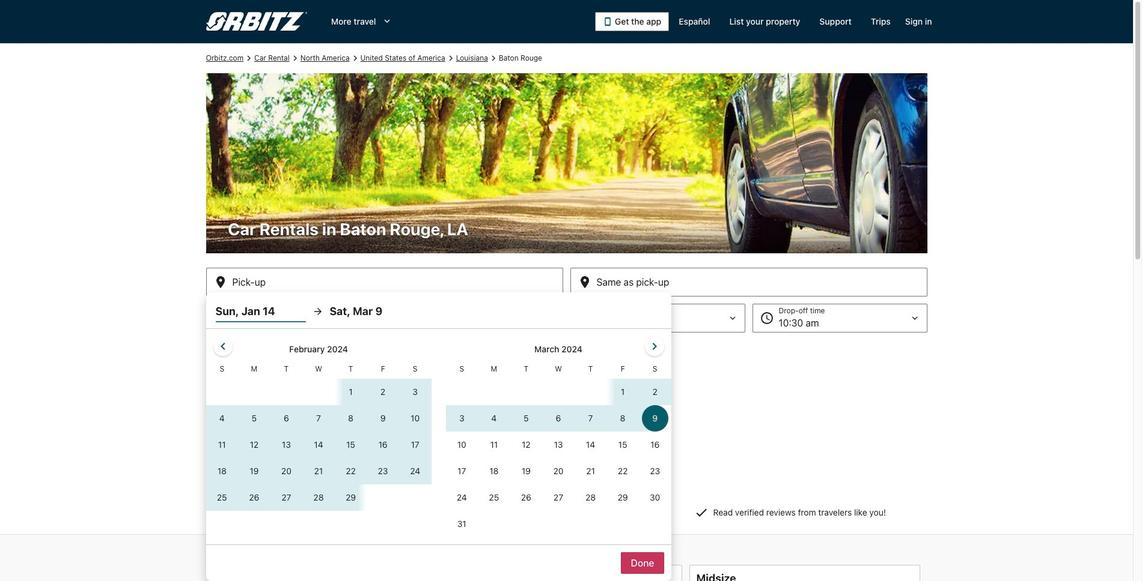 Task type: describe. For each thing, give the bounding box(es) containing it.
next month image
[[647, 340, 662, 354]]

2 directional image from the left
[[290, 53, 300, 64]]

orbitz logo image
[[206, 12, 307, 31]]

download the app button image
[[603, 17, 613, 26]]

3 directional image from the left
[[350, 53, 360, 64]]



Task type: locate. For each thing, give the bounding box(es) containing it.
4 directional image from the left
[[488, 53, 499, 64]]

directional image
[[244, 53, 254, 64], [290, 53, 300, 64], [350, 53, 360, 64], [488, 53, 499, 64]]

main content
[[0, 43, 1133, 582]]

1 directional image from the left
[[244, 53, 254, 64]]

previous month image
[[216, 340, 230, 354]]

directional image
[[445, 53, 456, 64]]

breadcrumbs region
[[0, 43, 1133, 582]]



Task type: vqa. For each thing, say whether or not it's contained in the screenshot.
the Download the app button icon
yes



